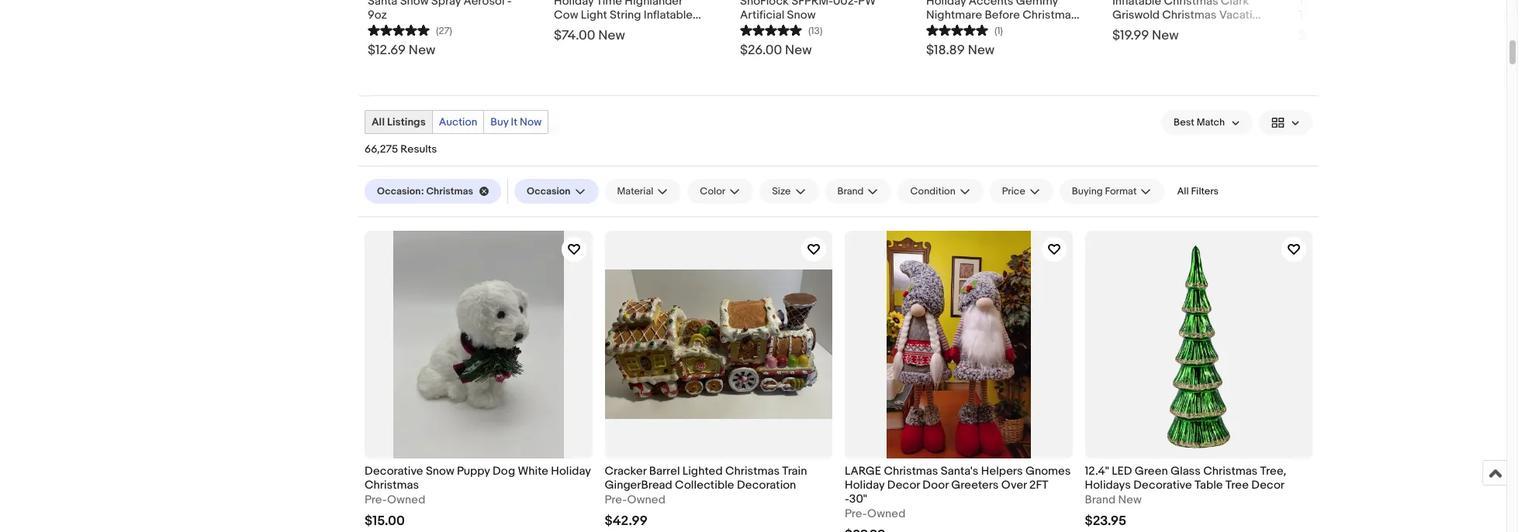 Task type: describe. For each thing, give the bounding box(es) containing it.
glass
[[1171, 464, 1201, 479]]

(27)
[[436, 25, 452, 37]]

owned inside decorative snow puppy dog white holiday christmas pre-owned $15.00
[[387, 493, 425, 508]]

decorative snow puppy dog white holiday christmas pre-owned $15.00
[[365, 464, 591, 530]]

led inside 12.4" led green glass christmas tree, holidays decorative table tree decor brand new $23.95
[[1112, 464, 1132, 479]]

santa snow spray aerosol - 9oz
[[368, 0, 512, 22]]

buy it now
[[491, 116, 542, 129]]

snow inside snoflock sfprm-002-pw artificial snow
[[787, 8, 816, 22]]

greeters
[[951, 478, 999, 493]]

decor inside large christmas santa's helpers gnomes holiday decor door greeters over 2ft -30" pre-owned
[[887, 478, 920, 493]]

snoflock sfprm-002-pw artificial snow link
[[740, 0, 895, 22]]

results
[[401, 143, 437, 156]]

color
[[700, 185, 726, 198]]

over
[[1001, 478, 1027, 493]]

color button
[[688, 179, 753, 204]]

vacation
[[1219, 8, 1266, 22]]

christmas inside 12.4" led green glass christmas tree, holidays decorative table tree decor brand new $23.95
[[1203, 464, 1258, 479]]

12.4"
[[1085, 464, 1109, 479]]

$19.99 new
[[1112, 28, 1179, 43]]

12.4" led green glass christmas tree, holidays decorative table tree decor image
[[1085, 231, 1313, 459]]

barrel
[[649, 464, 680, 479]]

4.8 out of 5 stars image for $26.00
[[740, 22, 802, 37]]

condition
[[910, 185, 956, 198]]

mouse
[[1356, 22, 1392, 36]]

car
[[1112, 22, 1131, 36]]

002-
[[833, 0, 858, 9]]

tails
[[1299, 0, 1322, 9]]

aerosol
[[463, 0, 505, 9]]

decorative inside decorative snow puppy dog white holiday christmas pre-owned $15.00
[[365, 464, 423, 479]]

$26.50 new
[[1299, 28, 1370, 43]]

cow
[[554, 8, 578, 22]]

holiday for $15.00
[[551, 464, 591, 479]]

$18.89
[[926, 43, 965, 58]]

brand inside 12.4" led green glass christmas tree, holidays decorative table tree decor brand new $23.95
[[1085, 493, 1116, 508]]

$19.99
[[1112, 28, 1149, 43]]

christmas inside decorative snow puppy dog white holiday christmas pre-owned $15.00
[[365, 478, 419, 493]]

large
[[845, 464, 881, 479]]

(1)
[[995, 25, 1003, 37]]

decorative snow puppy dog white holiday christmas image
[[365, 231, 592, 459]]

new for $12.69 new
[[409, 43, 436, 58]]

figurine inside holiday time highlander cow light string inflatable figurine - brown
[[554, 22, 596, 36]]

brown
[[606, 22, 639, 36]]

5 out of 5 stars image
[[926, 22, 988, 37]]

snow for decorative snow puppy dog white holiday christmas pre-owned $15.00
[[426, 464, 454, 479]]

$42.99
[[605, 514, 648, 530]]

decoration
[[737, 478, 796, 493]]

12.4" led green glass christmas tree, holidays decorative table tree decor link
[[1085, 464, 1313, 493]]

material button
[[605, 179, 681, 204]]

66,275
[[365, 143, 398, 156]]

decorative snow puppy dog white holiday christmas link
[[365, 464, 592, 493]]

brand inside brand dropdown button
[[838, 185, 864, 198]]

brand button
[[825, 179, 892, 204]]

holiday for pre-owned
[[845, 478, 885, 493]]

$23.95
[[1085, 514, 1127, 530]]

$74.00
[[554, 28, 595, 43]]

christmas inside large christmas santa's helpers gnomes holiday decor door greeters over 2ft -30" pre-owned
[[884, 464, 938, 479]]

buying
[[1072, 185, 1103, 198]]

large christmas santa's helpers gnomes holiday decor door greeters over 2ft -30" link
[[845, 464, 1073, 507]]

new for $18.89 new
[[968, 43, 995, 58]]

pre- inside cracker barrel lighted christmas train gingerbread collectible decoration pre-owned $42.99
[[605, 493, 627, 508]]

occasion:
[[377, 185, 424, 198]]

2ft
[[1030, 478, 1048, 493]]

cracker barrel lighted christmas train gingerbread collectible decoration pre-owned $42.99
[[605, 464, 807, 530]]

cracker barrel lighted christmas train gingerbread collectible decoration link
[[605, 464, 832, 493]]

green
[[1135, 464, 1168, 479]]

light
[[581, 8, 607, 22]]

holidays
[[1085, 478, 1131, 493]]

$12.69
[[368, 43, 406, 58]]

6010750
[[1384, 0, 1429, 9]]

tails with heart 6010750 fao time to play resin christmas mouse figurine
[[1299, 0, 1453, 36]]

(1) link
[[926, 22, 1003, 37]]

$26.00
[[740, 43, 782, 58]]

cracker barrel lighted christmas train gingerbread collectible decoration image
[[605, 231, 832, 459]]

figurine inside tails with heart 6010750 fao time to play resin christmas mouse figurine
[[1394, 22, 1436, 36]]

best match
[[1174, 116, 1225, 129]]

buddy
[[1134, 22, 1167, 36]]

listings
[[387, 116, 426, 129]]

occasion button
[[514, 179, 599, 204]]

9oz
[[368, 8, 387, 22]]

inflatable christmas clark griswold christmas vacation car buddy led gemmy link
[[1112, 0, 1268, 36]]

gingerbread
[[605, 478, 672, 493]]

resin
[[1375, 8, 1404, 22]]

all for all filters
[[1177, 185, 1189, 198]]

buy it now link
[[484, 111, 548, 133]]

size
[[772, 185, 791, 198]]

owned inside cracker barrel lighted christmas train gingerbread collectible decoration pre-owned $42.99
[[627, 493, 666, 508]]



Task type: locate. For each thing, give the bounding box(es) containing it.
collectible
[[675, 478, 734, 493]]

auction link
[[433, 111, 484, 133]]

1 horizontal spatial -
[[599, 22, 603, 36]]

1 vertical spatial -
[[599, 22, 603, 36]]

1 4.8 out of 5 stars image from the left
[[368, 22, 430, 37]]

snow inside santa snow spray aerosol - 9oz
[[400, 0, 429, 9]]

pre- inside large christmas santa's helpers gnomes holiday decor door greeters over 2ft -30" pre-owned
[[845, 507, 867, 522]]

gnomes
[[1026, 464, 1071, 479]]

fao
[[1431, 0, 1453, 9]]

time
[[596, 0, 622, 9]]

sfprm-
[[791, 0, 833, 9]]

(13) link
[[740, 22, 823, 37]]

led
[[1170, 22, 1190, 36], [1112, 464, 1132, 479]]

1 vertical spatial all
[[1177, 185, 1189, 198]]

inflatable right string
[[644, 8, 693, 22]]

best
[[1174, 116, 1195, 129]]

christmas right occasion:
[[426, 185, 473, 198]]

price button
[[990, 179, 1053, 204]]

new for $19.99 new
[[1152, 28, 1179, 43]]

1 horizontal spatial led
[[1170, 22, 1190, 36]]

1 horizontal spatial all
[[1177, 185, 1189, 198]]

1 vertical spatial led
[[1112, 464, 1132, 479]]

snow left puppy
[[426, 464, 454, 479]]

occasion: christmas link
[[365, 179, 501, 204]]

buy
[[491, 116, 508, 129]]

- right aerosol
[[507, 0, 512, 9]]

1 horizontal spatial 4.8 out of 5 stars image
[[740, 22, 802, 37]]

pre- down 30"
[[845, 507, 867, 522]]

4.8 out of 5 stars image up $26.00 new
[[740, 22, 802, 37]]

owned down "gingerbread"
[[627, 493, 666, 508]]

brand right size dropdown button
[[838, 185, 864, 198]]

decor left door
[[887, 478, 920, 493]]

2 figurine from the left
[[1394, 22, 1436, 36]]

0 horizontal spatial 4.8 out of 5 stars image
[[368, 22, 430, 37]]

best match button
[[1161, 110, 1253, 135]]

12.4" led green glass christmas tree, holidays decorative table tree decor brand new $23.95
[[1085, 464, 1286, 530]]

spray
[[431, 0, 461, 9]]

0 horizontal spatial brand
[[838, 185, 864, 198]]

66,275 results
[[365, 143, 437, 156]]

0 vertical spatial -
[[507, 0, 512, 9]]

snow
[[400, 0, 429, 9], [787, 8, 816, 22], [426, 464, 454, 479]]

$74.00 new
[[554, 28, 625, 43]]

inflatable
[[1112, 0, 1161, 9], [644, 8, 693, 22]]

1 horizontal spatial decor
[[1252, 478, 1285, 493]]

brand down holidays
[[1085, 493, 1116, 508]]

dog
[[493, 464, 515, 479]]

2 vertical spatial -
[[845, 493, 849, 507]]

all listings link
[[365, 111, 432, 133]]

1 figurine from the left
[[554, 22, 596, 36]]

snoflock sfprm-002-pw artificial snow
[[740, 0, 876, 22]]

christmas left train
[[725, 464, 780, 479]]

inflatable christmas clark griswold christmas vacation car buddy led gemmy
[[1112, 0, 1266, 36]]

1 horizontal spatial pre-
[[605, 493, 627, 508]]

it
[[511, 116, 517, 129]]

play
[[1344, 8, 1372, 22]]

$26.00 new
[[740, 43, 812, 58]]

-
[[507, 0, 512, 9], [599, 22, 603, 36], [845, 493, 849, 507]]

1 horizontal spatial brand
[[1085, 493, 1116, 508]]

large christmas santa's helpers gnomes holiday decor door greeters over 2ft -30" pre-owned
[[845, 464, 1071, 522]]

christmas inside tails with heart 6010750 fao time to play resin christmas mouse figurine
[[1299, 22, 1353, 36]]

0 horizontal spatial figurine
[[554, 22, 596, 36]]

$18.89 new
[[926, 43, 995, 58]]

1 decor from the left
[[887, 478, 920, 493]]

all for all listings
[[372, 116, 385, 129]]

occasion
[[527, 185, 571, 198]]

decor
[[887, 478, 920, 493], [1252, 478, 1285, 493]]

0 horizontal spatial owned
[[387, 493, 425, 508]]

large christmas santa's helpers gnomes holiday decor door greeters over 2ft -30" image
[[845, 231, 1073, 459]]

0 horizontal spatial decorative
[[365, 464, 423, 479]]

match
[[1197, 116, 1225, 129]]

new down holidays
[[1118, 493, 1142, 508]]

all left filters
[[1177, 185, 1189, 198]]

holiday inside large christmas santa's helpers gnomes holiday decor door greeters over 2ft -30" pre-owned
[[845, 478, 885, 493]]

buying format
[[1072, 185, 1137, 198]]

holiday inside decorative snow puppy dog white holiday christmas pre-owned $15.00
[[551, 464, 591, 479]]

- left brown at the top of the page
[[599, 22, 603, 36]]

white
[[518, 464, 548, 479]]

pre- inside decorative snow puppy dog white holiday christmas pre-owned $15.00
[[365, 493, 387, 508]]

snow inside decorative snow puppy dog white holiday christmas pre-owned $15.00
[[426, 464, 454, 479]]

new down (1) at the right
[[968, 43, 995, 58]]

with
[[1325, 0, 1349, 9]]

inflatable up buddy
[[1112, 0, 1161, 9]]

$26.50
[[1299, 28, 1340, 43]]

santa's
[[941, 464, 979, 479]]

holiday left door
[[845, 478, 885, 493]]

all listings
[[372, 116, 426, 129]]

decor inside 12.4" led green glass christmas tree, holidays decorative table tree decor brand new $23.95
[[1252, 478, 1285, 493]]

all up 66,275
[[372, 116, 385, 129]]

snow up (27) link
[[400, 0, 429, 9]]

- inside holiday time highlander cow light string inflatable figurine - brown
[[599, 22, 603, 36]]

0 horizontal spatial all
[[372, 116, 385, 129]]

- inside santa snow spray aerosol - 9oz
[[507, 0, 512, 9]]

0 vertical spatial led
[[1170, 22, 1190, 36]]

view: gallery view image
[[1272, 114, 1300, 131]]

all inside button
[[1177, 185, 1189, 198]]

puppy
[[457, 464, 490, 479]]

christmas right large
[[884, 464, 938, 479]]

griswold
[[1112, 8, 1160, 22]]

2 horizontal spatial owned
[[867, 507, 906, 522]]

decorative up $15.00
[[365, 464, 423, 479]]

new inside 12.4" led green glass christmas tree, holidays decorative table tree decor brand new $23.95
[[1118, 493, 1142, 508]]

decorative inside 12.4" led green glass christmas tree, holidays decorative table tree decor brand new $23.95
[[1134, 478, 1192, 493]]

2 horizontal spatial pre-
[[845, 507, 867, 522]]

0 horizontal spatial decor
[[887, 478, 920, 493]]

holiday right white
[[551, 464, 591, 479]]

- down large
[[845, 493, 849, 507]]

pre-
[[365, 493, 387, 508], [605, 493, 627, 508], [845, 507, 867, 522]]

figurine
[[554, 22, 596, 36], [1394, 22, 1436, 36]]

pw
[[858, 0, 876, 9]]

format
[[1105, 185, 1137, 198]]

snow for santa snow spray aerosol - 9oz
[[400, 0, 429, 9]]

material
[[617, 185, 653, 198]]

christmas down with
[[1299, 22, 1353, 36]]

pre- up $15.00
[[365, 493, 387, 508]]

train
[[782, 464, 807, 479]]

led inside inflatable christmas clark griswold christmas vacation car buddy led gemmy
[[1170, 22, 1190, 36]]

0 horizontal spatial inflatable
[[644, 8, 693, 22]]

0 vertical spatial all
[[372, 116, 385, 129]]

helpers
[[981, 464, 1023, 479]]

christmas inside cracker barrel lighted christmas train gingerbread collectible decoration pre-owned $42.99
[[725, 464, 780, 479]]

1 horizontal spatial inflatable
[[1112, 0, 1161, 9]]

table
[[1195, 478, 1223, 493]]

christmas left tree,
[[1203, 464, 1258, 479]]

2 decor from the left
[[1252, 478, 1285, 493]]

new down (13)
[[785, 43, 812, 58]]

brand
[[838, 185, 864, 198], [1085, 493, 1116, 508]]

string
[[610, 8, 641, 22]]

time
[[1299, 8, 1324, 22]]

inflatable inside holiday time highlander cow light string inflatable figurine - brown
[[644, 8, 693, 22]]

1 horizontal spatial decorative
[[1134, 478, 1192, 493]]

tree
[[1226, 478, 1249, 493]]

new down string
[[598, 28, 625, 43]]

- inside large christmas santa's helpers gnomes holiday decor door greeters over 2ft -30" pre-owned
[[845, 493, 849, 507]]

new for $26.00 new
[[785, 43, 812, 58]]

new for $26.50 new
[[1343, 28, 1370, 43]]

30"
[[849, 493, 867, 507]]

pre- up $42.99
[[605, 493, 627, 508]]

(13)
[[808, 25, 823, 37]]

size button
[[760, 179, 819, 204]]

tails with heart 6010750 fao time to play resin christmas mouse figurine link
[[1299, 0, 1454, 36]]

christmas left clark
[[1162, 8, 1217, 22]]

lighted
[[683, 464, 723, 479]]

snow up (13)
[[787, 8, 816, 22]]

owned
[[387, 493, 425, 508], [627, 493, 666, 508], [867, 507, 906, 522]]

led right 12.4"
[[1112, 464, 1132, 479]]

holiday up $74.00
[[554, 0, 594, 9]]

0 vertical spatial brand
[[838, 185, 864, 198]]

decor right tree in the right bottom of the page
[[1252, 478, 1285, 493]]

0 horizontal spatial led
[[1112, 464, 1132, 479]]

santa
[[368, 0, 397, 9]]

1 horizontal spatial figurine
[[1394, 22, 1436, 36]]

now
[[520, 116, 542, 129]]

owned down large
[[867, 507, 906, 522]]

4.8 out of 5 stars image
[[368, 22, 430, 37], [740, 22, 802, 37]]

clark
[[1221, 0, 1249, 9]]

cracker
[[605, 464, 646, 479]]

new down (27) link
[[409, 43, 436, 58]]

led right buddy
[[1170, 22, 1190, 36]]

occasion: christmas
[[377, 185, 473, 198]]

4.8 out of 5 stars image up $12.69 new
[[368, 22, 430, 37]]

new right $19.99
[[1152, 28, 1179, 43]]

0 horizontal spatial -
[[507, 0, 512, 9]]

holiday time highlander cow light string inflatable figurine - brown link
[[554, 0, 709, 36]]

heart
[[1351, 0, 1381, 9]]

new for $74.00 new
[[598, 28, 625, 43]]

inflatable inside inflatable christmas clark griswold christmas vacation car buddy led gemmy
[[1112, 0, 1161, 9]]

1 vertical spatial brand
[[1085, 493, 1116, 508]]

0 horizontal spatial pre-
[[365, 493, 387, 508]]

owned inside large christmas santa's helpers gnomes holiday decor door greeters over 2ft -30" pre-owned
[[867, 507, 906, 522]]

all filters button
[[1171, 179, 1225, 204]]

christmas up $15.00
[[365, 478, 419, 493]]

1 horizontal spatial owned
[[627, 493, 666, 508]]

2 4.8 out of 5 stars image from the left
[[740, 22, 802, 37]]

to
[[1327, 8, 1342, 22]]

decorative left table
[[1134, 478, 1192, 493]]

2 horizontal spatial -
[[845, 493, 849, 507]]

4.8 out of 5 stars image for $12.69
[[368, 22, 430, 37]]

holiday time highlander cow light string inflatable figurine - brown
[[554, 0, 693, 36]]

owned up $15.00
[[387, 493, 425, 508]]

christmas up gemmy on the top of the page
[[1164, 0, 1218, 9]]

holiday inside holiday time highlander cow light string inflatable figurine - brown
[[554, 0, 594, 9]]

auction
[[439, 116, 477, 129]]

new down play at the right top of the page
[[1343, 28, 1370, 43]]



Task type: vqa. For each thing, say whether or not it's contained in the screenshot.
good inside the The Item Shows Minimal Wear And Is Backed By A One Year Warranty. It Is Fully Functional And Has Been Professionally Refurbished, Inspected And Cleaned To Very Good Condition By Qualified Sellers. The Item Includes Original Or New Accessories And Will Come In New Generic Packaging.
no



